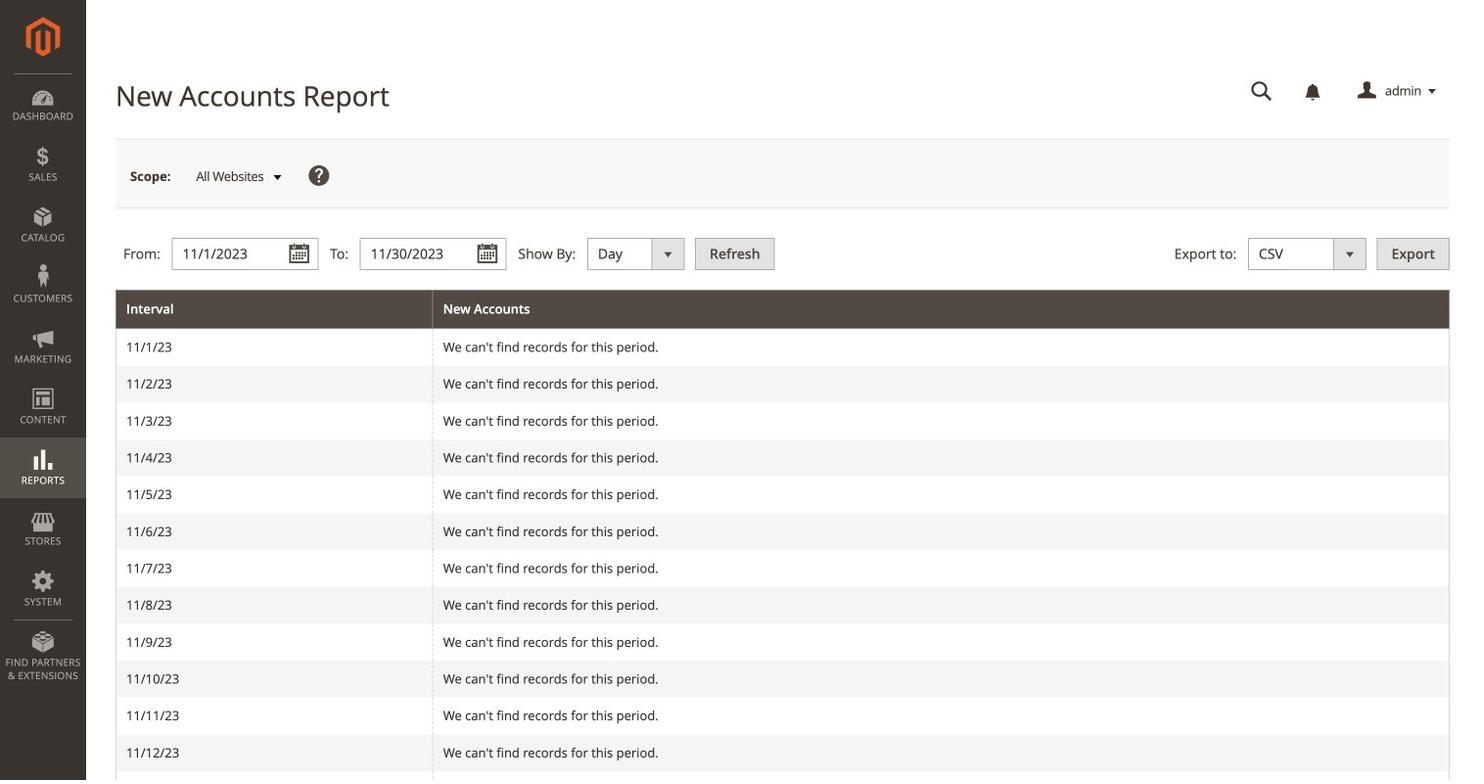 Task type: locate. For each thing, give the bounding box(es) containing it.
magento admin panel image
[[26, 17, 60, 57]]

None text field
[[1238, 74, 1287, 109], [360, 238, 507, 270], [1238, 74, 1287, 109], [360, 238, 507, 270]]

menu bar
[[0, 73, 86, 692]]

None text field
[[172, 238, 319, 270]]



